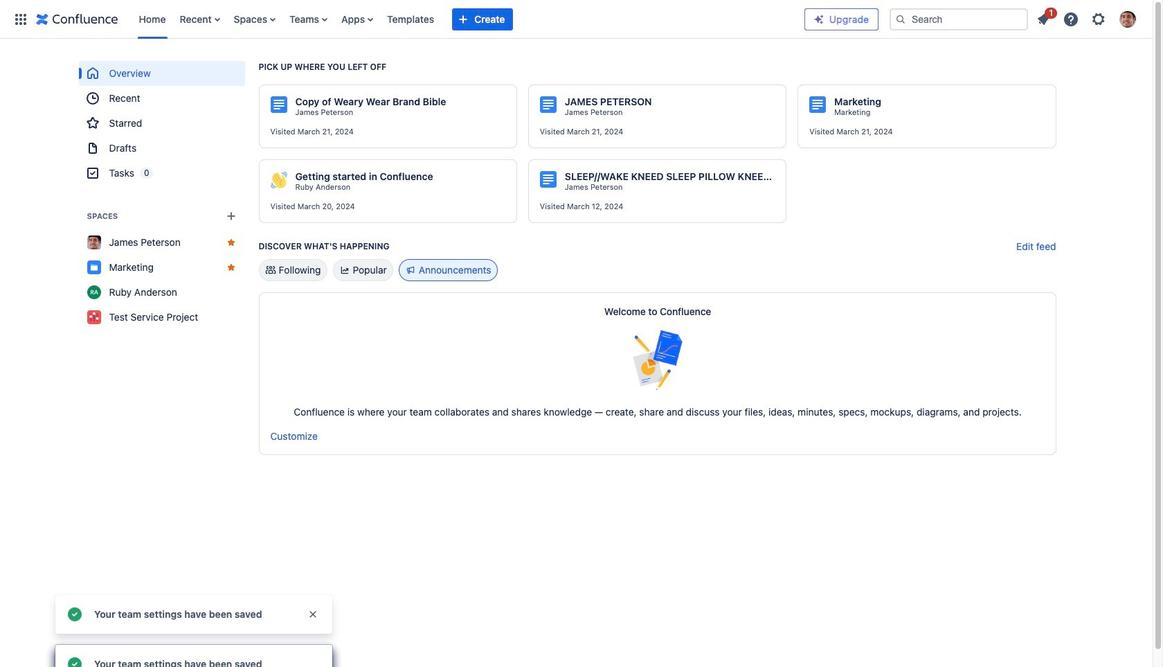 Task type: locate. For each thing, give the bounding box(es) containing it.
your profile and preferences image
[[1120, 11, 1137, 27]]

unstar this space image
[[225, 262, 237, 273]]

global element
[[8, 0, 805, 38]]

group
[[79, 61, 245, 186]]

confluence image
[[36, 11, 118, 27], [36, 11, 118, 27]]

banner
[[0, 0, 1153, 39]]

list for premium image
[[1032, 5, 1145, 32]]

unstar this space image
[[225, 237, 237, 248]]

dismiss image
[[308, 609, 319, 620]]

list item
[[1032, 5, 1058, 30]]

success image
[[67, 606, 83, 623]]

None search field
[[890, 8, 1029, 30]]

success image
[[67, 656, 83, 667], [67, 656, 83, 667]]

list
[[132, 0, 805, 38], [1032, 5, 1145, 32]]

search image
[[896, 14, 907, 25]]

1 horizontal spatial list
[[1032, 5, 1145, 32]]

0 horizontal spatial list
[[132, 0, 805, 38]]



Task type: vqa. For each thing, say whether or not it's contained in the screenshot.
right Wear
no



Task type: describe. For each thing, give the bounding box(es) containing it.
help icon image
[[1063, 11, 1080, 27]]

Search field
[[890, 8, 1029, 30]]

:wave: image
[[271, 172, 287, 188]]

settings icon image
[[1091, 11, 1108, 27]]

list for appswitcher icon
[[132, 0, 805, 38]]

:wave: image
[[271, 172, 287, 188]]

notification icon image
[[1036, 11, 1052, 27]]

appswitcher icon image
[[12, 11, 29, 27]]

premium image
[[814, 14, 825, 25]]

create a space image
[[223, 208, 239, 224]]



